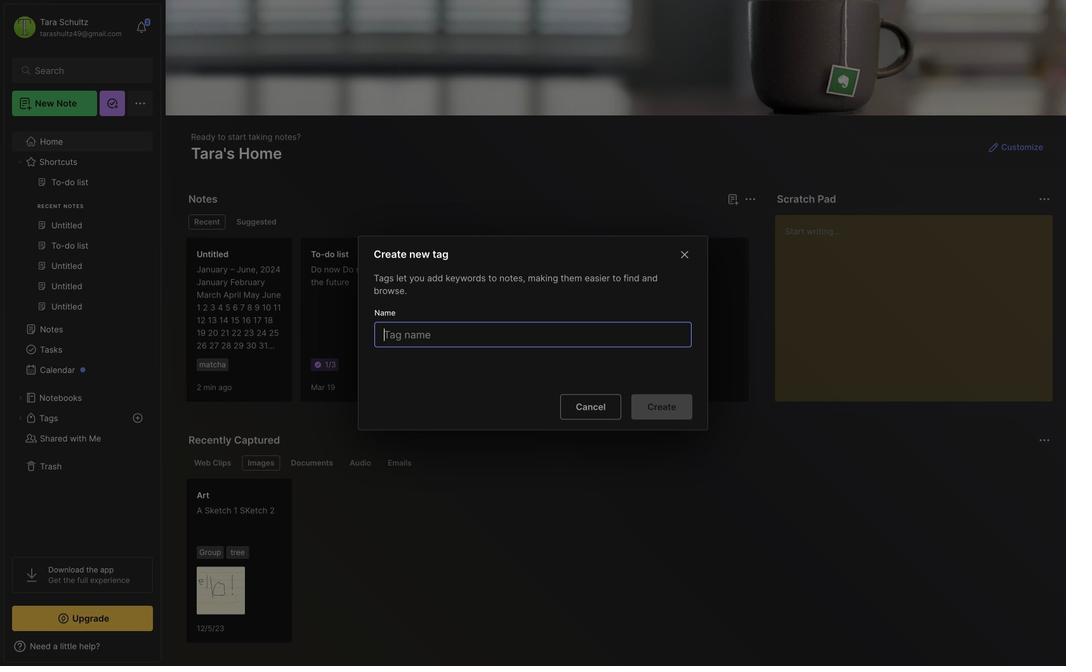 Task type: locate. For each thing, give the bounding box(es) containing it.
thumbnail image
[[197, 567, 245, 615]]

tab list
[[189, 215, 755, 230], [189, 456, 1049, 471]]

none search field inside main element
[[35, 63, 136, 78]]

group
[[12, 172, 152, 325]]

2 tab list from the top
[[189, 456, 1049, 471]]

None search field
[[35, 63, 136, 78]]

1 vertical spatial tab list
[[189, 456, 1049, 471]]

expand tags image
[[17, 415, 24, 422]]

0 vertical spatial tab list
[[189, 215, 755, 230]]

row group
[[186, 238, 1067, 410]]

expand notebooks image
[[17, 394, 24, 402]]

Tag name text field
[[383, 323, 686, 347]]

Start writing… text field
[[786, 215, 1053, 392]]

tab
[[189, 215, 226, 230], [231, 215, 282, 230], [189, 456, 237, 471], [242, 456, 280, 471], [285, 456, 339, 471], [344, 456, 377, 471], [382, 456, 418, 471]]

tree
[[4, 124, 161, 546]]

1 tab list from the top
[[189, 215, 755, 230]]



Task type: vqa. For each thing, say whether or not it's contained in the screenshot.
Easily sort by due date, note, or assigned status using this view and more
no



Task type: describe. For each thing, give the bounding box(es) containing it.
Search text field
[[35, 65, 136, 77]]

main element
[[0, 0, 165, 667]]

close image
[[678, 247, 693, 263]]

tree inside main element
[[4, 124, 161, 546]]

group inside main element
[[12, 172, 152, 325]]



